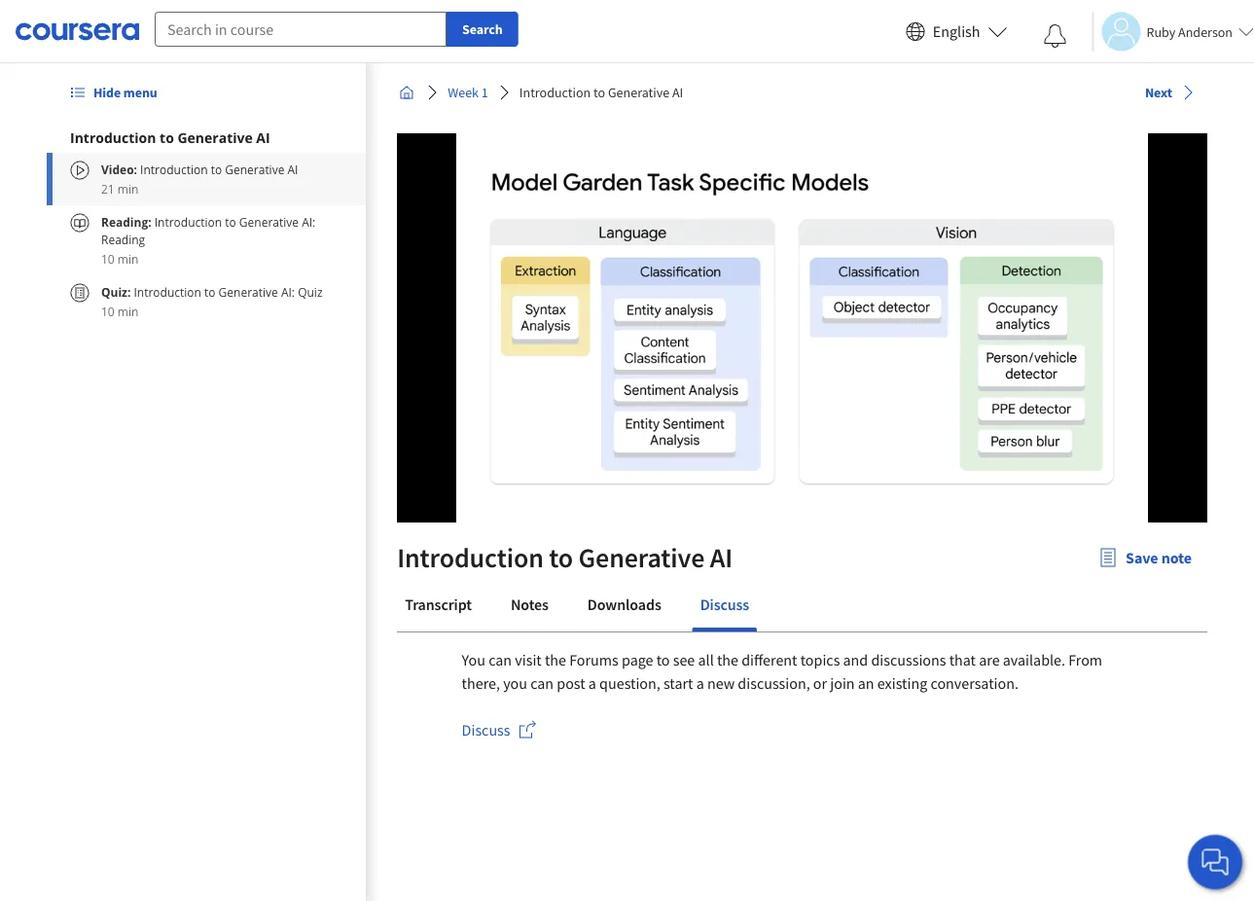 Task type: describe. For each thing, give the bounding box(es) containing it.
introduction to generative ai for introduction to generative ai link
[[520, 84, 684, 101]]

save
[[1126, 548, 1159, 568]]

quiz: introduction to generative ai: quiz 10 min
[[101, 284, 323, 319]]

quiz:
[[101, 284, 131, 300]]

join
[[831, 674, 855, 693]]

an
[[858, 674, 875, 693]]

ai inside video: introduction to generative ai 21 min
[[288, 161, 298, 177]]

show notifications image
[[1044, 24, 1067, 48]]

conversation.
[[931, 674, 1019, 693]]

ai: inside introduction to generative ai: reading
[[302, 214, 316, 230]]

downloads button
[[580, 581, 669, 628]]

1 vertical spatial can
[[531, 674, 554, 693]]

ruby anderson
[[1147, 23, 1233, 40]]

post
[[557, 674, 586, 693]]

discuss inside button
[[701, 595, 750, 614]]

english button
[[898, 0, 1016, 63]]

2 vertical spatial introduction to generative ai
[[397, 541, 733, 575]]

1 10 from the top
[[101, 251, 115, 267]]

available.
[[1003, 650, 1066, 670]]

1 the from the left
[[545, 650, 567, 670]]

save note
[[1126, 548, 1193, 568]]

introduction inside video: introduction to generative ai 21 min
[[140, 161, 208, 177]]

all
[[698, 650, 714, 670]]

page
[[622, 650, 654, 670]]

see
[[673, 650, 695, 670]]

search
[[462, 20, 503, 38]]

notes
[[511, 595, 549, 614]]

21
[[101, 181, 115, 197]]

introduction to generative ai button
[[70, 128, 343, 147]]

notes button
[[503, 581, 557, 628]]

new
[[708, 674, 735, 693]]

week
[[448, 84, 479, 101]]

to inside introduction to generative ai: reading
[[225, 214, 236, 230]]

next button
[[1142, 83, 1200, 102]]

ai inside dropdown button
[[256, 128, 270, 147]]

english
[[933, 22, 981, 41]]

2 min from the top
[[118, 251, 139, 267]]

hide menu button
[[62, 75, 165, 110]]

transcript button
[[397, 581, 480, 628]]

to inside dropdown button
[[160, 128, 174, 147]]

you can visit the forums page to see all the different topics and discussions that are available. from there, you can post a question, start a new discussion, or join an existing conversation.
[[462, 650, 1103, 693]]

reading:
[[101, 214, 155, 230]]

ai: inside quiz: introduction to generative ai: quiz 10 min
[[281, 284, 295, 300]]

generative inside video: introduction to generative ai 21 min
[[225, 161, 285, 177]]

0 horizontal spatial discuss
[[462, 720, 511, 740]]

introduction inside introduction to generative ai: reading
[[155, 214, 222, 230]]

10 min
[[101, 251, 139, 267]]

introduction to generative ai for introduction to generative ai dropdown button at the left top
[[70, 128, 270, 147]]

video:
[[101, 161, 137, 177]]

introduction right 1
[[520, 84, 591, 101]]

week 1 link
[[440, 75, 496, 110]]

next
[[1146, 83, 1173, 101]]

ruby
[[1147, 23, 1176, 40]]

hide menu
[[93, 84, 157, 101]]

discussions
[[872, 650, 947, 670]]

reading
[[101, 231, 145, 247]]

hide
[[93, 84, 121, 101]]

1 a from the left
[[589, 674, 597, 693]]

you
[[503, 674, 528, 693]]

introduction to generative ai link
[[512, 75, 691, 110]]

introduction inside quiz: introduction to generative ai: quiz 10 min
[[134, 284, 201, 300]]



Task type: locate. For each thing, give the bounding box(es) containing it.
3 min from the top
[[118, 303, 139, 319]]

that
[[950, 650, 976, 670]]

to inside video: introduction to generative ai 21 min
[[211, 161, 222, 177]]

video: introduction to generative ai 21 min
[[101, 161, 298, 197]]

1 vertical spatial introduction to generative ai
[[70, 128, 270, 147]]

0 vertical spatial introduction to generative ai
[[520, 84, 684, 101]]

anderson
[[1179, 23, 1233, 40]]

0 horizontal spatial ai:
[[281, 284, 295, 300]]

1 vertical spatial ai:
[[281, 284, 295, 300]]

min right 21
[[118, 181, 139, 197]]

0 vertical spatial ai:
[[302, 214, 316, 230]]

1 min from the top
[[118, 181, 139, 197]]

start
[[664, 674, 694, 693]]

discuss up all
[[701, 595, 750, 614]]

1 horizontal spatial ai:
[[302, 214, 316, 230]]

introduction
[[520, 84, 591, 101], [70, 128, 156, 147], [140, 161, 208, 177], [155, 214, 222, 230], [134, 284, 201, 300], [397, 541, 544, 575]]

chat with us image
[[1200, 847, 1231, 878]]

or
[[814, 674, 828, 693]]

min inside video: introduction to generative ai 21 min
[[118, 181, 139, 197]]

introduction down the mute image
[[397, 541, 544, 575]]

forums
[[570, 650, 619, 670]]

ai
[[673, 84, 684, 101], [256, 128, 270, 147], [288, 161, 298, 177], [710, 541, 733, 575]]

are
[[980, 650, 1000, 670]]

discuss down there, on the bottom left
[[462, 720, 511, 740]]

note
[[1162, 548, 1193, 568]]

2 vertical spatial min
[[118, 303, 139, 319]]

1 horizontal spatial a
[[697, 674, 705, 693]]

search button
[[447, 12, 519, 47]]

ai: left "quiz"
[[281, 284, 295, 300]]

1 vertical spatial discuss
[[462, 720, 511, 740]]

1 horizontal spatial can
[[531, 674, 554, 693]]

save note button
[[1084, 534, 1208, 581]]

introduction to generative ai inside introduction to generative ai dropdown button
[[70, 128, 270, 147]]

coursera image
[[16, 16, 139, 47]]

1 horizontal spatial discuss
[[701, 595, 750, 614]]

a
[[589, 674, 597, 693], [697, 674, 705, 693]]

full screen image
[[1176, 513, 1201, 533]]

min
[[118, 181, 139, 197], [118, 251, 139, 267], [118, 303, 139, 319]]

generative inside introduction to generative ai: reading
[[239, 214, 299, 230]]

introduction up video:
[[70, 128, 156, 147]]

can
[[489, 650, 512, 670], [531, 674, 554, 693]]

ai:
[[302, 214, 316, 230], [281, 284, 295, 300]]

menu
[[124, 84, 157, 101]]

introduction down introduction to generative ai dropdown button at the left top
[[140, 161, 208, 177]]

introduction to generative ai
[[520, 84, 684, 101], [70, 128, 270, 147], [397, 541, 733, 575]]

min inside quiz: introduction to generative ai: quiz 10 min
[[118, 303, 139, 319]]

1
[[482, 84, 488, 101]]

you
[[462, 650, 486, 670]]

min down quiz:
[[118, 303, 139, 319]]

transcript
[[405, 595, 472, 614]]

introduction right quiz:
[[134, 284, 201, 300]]

and
[[844, 650, 869, 670]]

the right all
[[717, 650, 739, 670]]

a right post
[[589, 674, 597, 693]]

introduction to generative ai inside introduction to generative ai link
[[520, 84, 684, 101]]

2 10 from the top
[[101, 303, 115, 319]]

0 horizontal spatial a
[[589, 674, 597, 693]]

1 horizontal spatial the
[[717, 650, 739, 670]]

2 a from the left
[[697, 674, 705, 693]]

10 down reading
[[101, 251, 115, 267]]

a left the new
[[697, 674, 705, 693]]

to
[[594, 84, 606, 101], [160, 128, 174, 147], [211, 161, 222, 177], [225, 214, 236, 230], [204, 284, 216, 300], [549, 541, 573, 575], [657, 650, 670, 670]]

0 vertical spatial can
[[489, 650, 512, 670]]

2 the from the left
[[717, 650, 739, 670]]

downloads
[[588, 595, 662, 614]]

Search in course text field
[[155, 12, 447, 47]]

discussion,
[[738, 674, 811, 693]]

discuss
[[701, 595, 750, 614], [462, 720, 511, 740]]

0 horizontal spatial can
[[489, 650, 512, 670]]

0 vertical spatial discuss
[[701, 595, 750, 614]]

1 vertical spatial 10
[[101, 303, 115, 319]]

10
[[101, 251, 115, 267], [101, 303, 115, 319]]

generative
[[608, 84, 670, 101], [178, 128, 253, 147], [225, 161, 285, 177], [239, 214, 299, 230], [219, 284, 278, 300], [579, 541, 705, 575]]

visit
[[515, 650, 542, 670]]

min down reading
[[118, 251, 139, 267]]

to inside quiz: introduction to generative ai: quiz 10 min
[[204, 284, 216, 300]]

0 vertical spatial 10
[[101, 251, 115, 267]]

0 horizontal spatial the
[[545, 650, 567, 670]]

generative inside dropdown button
[[178, 128, 253, 147]]

to inside you can visit the forums page to see all the different topics and discussions that are available. from there, you can post a question, start a new discussion, or join an existing conversation.
[[657, 650, 670, 670]]

10 inside quiz: introduction to generative ai: quiz 10 min
[[101, 303, 115, 319]]

the
[[545, 650, 567, 670], [717, 650, 739, 670]]

the right 'visit'
[[545, 650, 567, 670]]

home image
[[399, 85, 415, 100]]

from
[[1069, 650, 1103, 670]]

discuss link
[[462, 720, 538, 744]]

introduction inside dropdown button
[[70, 128, 156, 147]]

ai: up "quiz"
[[302, 214, 316, 230]]

related lecture content tabs tab list
[[397, 581, 1208, 632]]

introduction to generative ai: reading
[[101, 214, 316, 247]]

existing
[[878, 674, 928, 693]]

topics
[[801, 650, 840, 670]]

quiz
[[298, 284, 323, 300]]

pause image
[[412, 515, 432, 530]]

generative inside quiz: introduction to generative ai: quiz 10 min
[[219, 284, 278, 300]]

10 down quiz:
[[101, 303, 115, 319]]

week 1
[[448, 84, 488, 101]]

question,
[[600, 674, 661, 693]]

discuss button
[[693, 581, 758, 628]]

1 vertical spatial min
[[118, 251, 139, 267]]

there,
[[462, 674, 500, 693]]

0 vertical spatial min
[[118, 181, 139, 197]]

introduction down video: introduction to generative ai 21 min
[[155, 214, 222, 230]]

ruby anderson button
[[1093, 12, 1255, 51]]

mute image
[[443, 513, 468, 533]]

different
[[742, 650, 798, 670]]



Task type: vqa. For each thing, say whether or not it's contained in the screenshot.
1st at from the left
no



